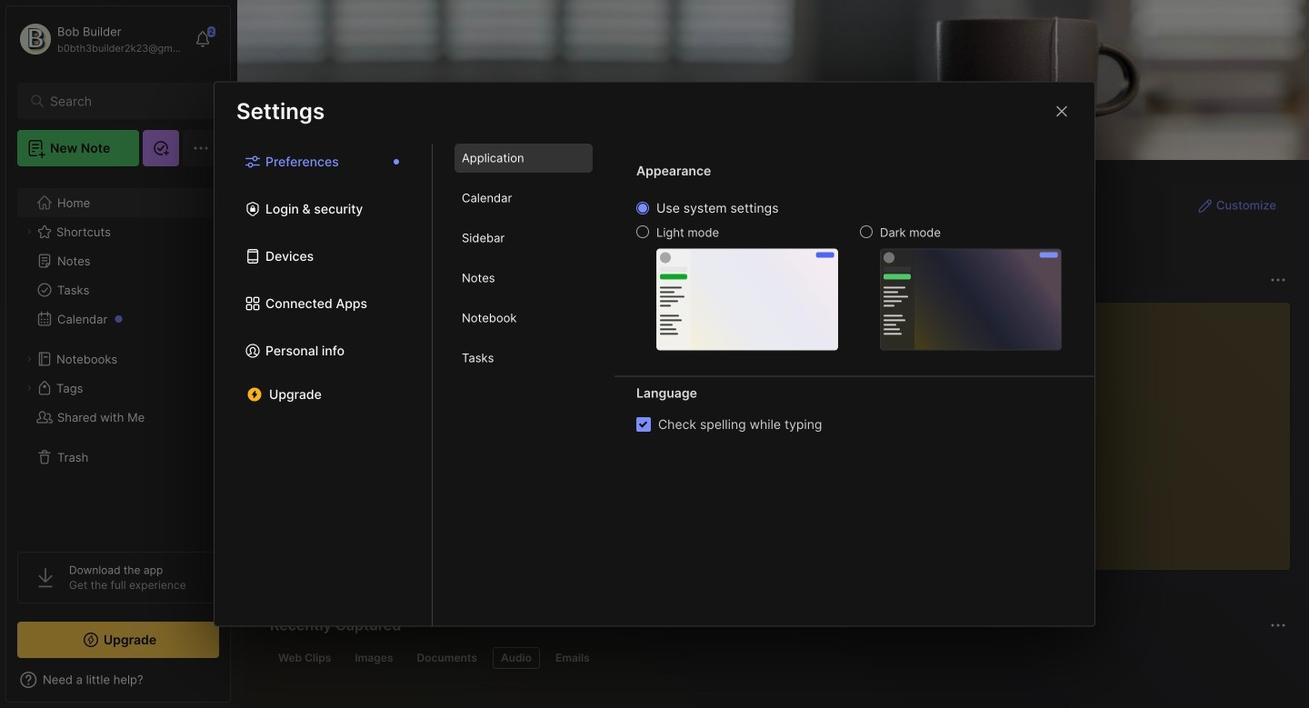 Task type: locate. For each thing, give the bounding box(es) containing it.
option group
[[637, 200, 1062, 351]]

row group
[[267, 335, 921, 582]]

None search field
[[50, 90, 195, 112]]

None radio
[[860, 226, 873, 238]]

tree
[[6, 177, 230, 536]]

None checkbox
[[637, 417, 651, 432]]

tab list
[[215, 144, 433, 626], [433, 144, 615, 626], [270, 302, 935, 324], [270, 648, 1284, 669]]

None radio
[[637, 202, 649, 215], [637, 226, 649, 238], [637, 202, 649, 215], [637, 226, 649, 238]]

expand tags image
[[24, 383, 35, 394]]

tab
[[455, 144, 593, 173], [455, 184, 593, 213], [455, 224, 593, 253], [455, 264, 593, 293], [270, 302, 324, 324], [331, 302, 404, 324], [455, 304, 593, 333], [455, 344, 593, 373], [270, 648, 340, 669], [347, 648, 402, 669], [409, 648, 486, 669], [493, 648, 540, 669], [548, 648, 598, 669]]

expand notebooks image
[[24, 354, 35, 365]]



Task type: vqa. For each thing, say whether or not it's contained in the screenshot.
option
yes



Task type: describe. For each thing, give the bounding box(es) containing it.
Start writing… text field
[[980, 303, 1290, 556]]

Search text field
[[50, 93, 195, 110]]

main element
[[0, 0, 236, 709]]

none search field inside main element
[[50, 90, 195, 112]]

tree inside main element
[[6, 177, 230, 536]]

close image
[[1051, 101, 1073, 122]]



